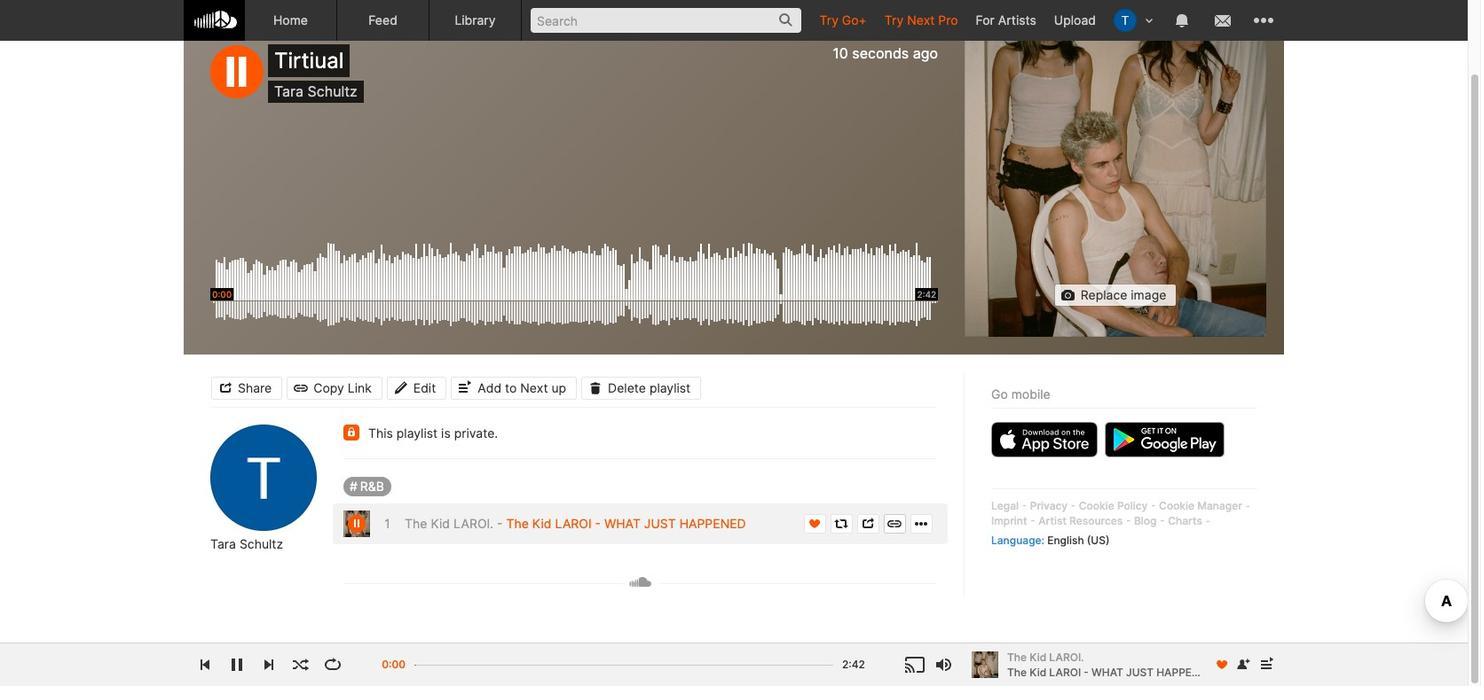Task type: locate. For each thing, give the bounding box(es) containing it.
0 horizontal spatial -
[[497, 516, 503, 532]]

1 horizontal spatial the kid laroi. link
[[1007, 650, 1205, 666]]

0 vertical spatial the kid laroi - what just happened element
[[965, 35, 1266, 337]]

1 vertical spatial tara
[[210, 537, 236, 552]]

1 vertical spatial laroi
[[1049, 666, 1081, 679]]

cookie
[[1079, 500, 1114, 513], [1159, 500, 1195, 513]]

playlist for delete
[[649, 380, 691, 395]]

private.
[[454, 426, 498, 441]]

10
[[833, 44, 848, 62]]

⁃ down cookie manager link
[[1205, 515, 1211, 528]]

1 vertical spatial schultz
[[239, 537, 283, 552]]

tirtiual
[[274, 48, 344, 74]]

try next pro link
[[876, 0, 967, 40]]

1 horizontal spatial just
[[1126, 666, 1154, 679]]

0 vertical spatial schultz
[[308, 83, 357, 100]]

-
[[497, 516, 503, 532], [595, 516, 601, 532], [1084, 666, 1089, 679]]

what
[[604, 516, 641, 532], [1091, 666, 1123, 679]]

0 horizontal spatial tara
[[210, 537, 236, 552]]

tara schultz's avatar element up tara schultz
[[210, 425, 317, 532]]

try go+
[[819, 12, 867, 28]]

tara schultz link
[[274, 83, 357, 100], [210, 537, 283, 553]]

home
[[273, 12, 308, 28]]

⁃ right blog
[[1160, 515, 1165, 528]]

this playlist is private.
[[368, 426, 498, 441]]

progress bar
[[414, 657, 833, 686]]

share button
[[211, 377, 282, 400]]

try
[[819, 12, 839, 28], [885, 12, 904, 28]]

tirtiual tara schultz
[[274, 48, 357, 100]]

0 horizontal spatial the kid laroi - what just happened link
[[506, 516, 746, 532]]

⁃ left artist
[[1030, 515, 1036, 528]]

just
[[644, 516, 676, 532], [1126, 666, 1154, 679]]

⁃
[[1022, 500, 1027, 513], [1070, 500, 1076, 513], [1151, 500, 1156, 513], [1245, 500, 1251, 513], [1030, 515, 1036, 528], [1126, 515, 1131, 528], [1160, 515, 1165, 528], [1205, 515, 1211, 528]]

⁃ up the artist resources link
[[1070, 500, 1076, 513]]

imprint link
[[991, 515, 1027, 528]]

laroi. inside the kid laroi. the kid laroi - what just happened
[[1049, 651, 1084, 664]]

1 horizontal spatial laroi
[[1049, 666, 1081, 679]]

1 horizontal spatial laroi.
[[1049, 651, 1084, 664]]

feed link
[[337, 0, 429, 41]]

1
[[383, 516, 391, 532]]

1 horizontal spatial schultz
[[308, 83, 357, 100]]

next
[[907, 12, 935, 28], [520, 380, 548, 395]]

tara schultz's avatar element
[[1114, 9, 1137, 32], [210, 425, 317, 532]]

playlist left is
[[397, 426, 438, 441]]

upload link
[[1045, 0, 1105, 40]]

0 vertical spatial playlist
[[649, 380, 691, 395]]

next up image
[[1256, 655, 1277, 676]]

1 horizontal spatial happened
[[1156, 666, 1214, 679]]

1 vertical spatial next
[[520, 380, 548, 395]]

cookie up resources
[[1079, 500, 1114, 513]]

0 horizontal spatial next
[[520, 380, 548, 395]]

tara
[[274, 83, 304, 100], [210, 537, 236, 552]]

0 horizontal spatial happened
[[679, 516, 746, 532]]

1 horizontal spatial cookie
[[1159, 500, 1195, 513]]

1 vertical spatial just
[[1126, 666, 1154, 679]]

the kid laroi - what just happened link
[[506, 516, 746, 532], [1007, 665, 1214, 681]]

None search field
[[522, 0, 811, 40]]

go
[[991, 387, 1008, 402]]

1 vertical spatial what
[[1091, 666, 1123, 679]]

0 vertical spatial the kid laroi. link
[[405, 516, 494, 532]]

Search search field
[[531, 8, 802, 33]]

replace image
[[1081, 288, 1166, 303]]

1 horizontal spatial try
[[885, 12, 904, 28]]

0 vertical spatial laroi
[[555, 516, 592, 532]]

1 horizontal spatial what
[[1091, 666, 1123, 679]]

0 vertical spatial laroi.
[[453, 516, 494, 532]]

copy link button
[[287, 377, 382, 400]]

ago
[[913, 44, 938, 62]]

1 horizontal spatial tara
[[274, 83, 304, 100]]

(us)
[[1087, 534, 1110, 547]]

0 horizontal spatial try
[[819, 12, 839, 28]]

1 vertical spatial laroi.
[[1049, 651, 1084, 664]]

copy link
[[313, 380, 372, 395]]

the kid laroi - what just happened element
[[965, 35, 1266, 337], [343, 511, 370, 538], [972, 652, 998, 679]]

language:
[[991, 534, 1044, 547]]

1 horizontal spatial -
[[595, 516, 601, 532]]

artists
[[998, 12, 1036, 28]]

1 horizontal spatial next
[[907, 12, 935, 28]]

the kid laroi. link
[[405, 516, 494, 532], [1007, 650, 1205, 666]]

10 seconds ago
[[833, 44, 938, 62]]

2 cookie from the left
[[1159, 500, 1195, 513]]

blog link
[[1134, 515, 1157, 528]]

upload
[[1054, 12, 1096, 28]]

try next pro
[[885, 12, 958, 28]]

charts link
[[1168, 515, 1202, 528]]

artist resources link
[[1038, 515, 1123, 528]]

happened
[[679, 516, 746, 532], [1156, 666, 1214, 679]]

english
[[1047, 534, 1084, 547]]

0 horizontal spatial laroi.
[[453, 516, 494, 532]]

mobile
[[1011, 387, 1050, 402]]

delete
[[608, 380, 646, 395]]

try left 'go+'
[[819, 12, 839, 28]]

1 vertical spatial playlist
[[397, 426, 438, 441]]

cookie policy link
[[1079, 500, 1148, 513]]

next left pro
[[907, 12, 935, 28]]

0 vertical spatial tara schultz's avatar element
[[1114, 9, 1137, 32]]

tara schultz's avatar element right upload
[[1114, 9, 1137, 32]]

playlist for this
[[397, 426, 438, 441]]

1 vertical spatial tara schultz link
[[210, 537, 283, 553]]

1 try from the left
[[819, 12, 839, 28]]

next right to
[[520, 380, 548, 395]]

image
[[1131, 288, 1166, 303]]

0 vertical spatial next
[[907, 12, 935, 28]]

0 vertical spatial just
[[644, 516, 676, 532]]

schultz inside tirtiual tara schultz
[[308, 83, 357, 100]]

laroi
[[555, 516, 592, 532], [1049, 666, 1081, 679]]

0 vertical spatial tara
[[274, 83, 304, 100]]

schultz
[[308, 83, 357, 100], [239, 537, 283, 552]]

playlist
[[649, 380, 691, 395], [397, 426, 438, 441]]

⁃ up blog
[[1151, 500, 1156, 513]]

the
[[405, 516, 427, 532], [506, 516, 529, 532], [1007, 651, 1027, 664], [1007, 666, 1027, 679]]

cookie up charts
[[1159, 500, 1195, 513]]

1 horizontal spatial the kid laroi - what just happened link
[[1007, 665, 1214, 681]]

1 horizontal spatial tara schultz's avatar element
[[1114, 9, 1137, 32]]

kid
[[431, 516, 450, 532], [532, 516, 551, 532], [1030, 651, 1046, 664], [1030, 666, 1046, 679]]

imprint
[[991, 515, 1027, 528]]

resources
[[1069, 515, 1123, 528]]

edit button
[[387, 377, 447, 400]]

0 horizontal spatial what
[[604, 516, 641, 532]]

link
[[348, 380, 372, 395]]

⁃ down policy
[[1126, 515, 1131, 528]]

laroi. for kid
[[1049, 651, 1084, 664]]

add
[[478, 380, 501, 395]]

1 horizontal spatial playlist
[[649, 380, 691, 395]]

2 horizontal spatial -
[[1084, 666, 1089, 679]]

just inside the kid laroi. the kid laroi - what just happened
[[1126, 666, 1154, 679]]

1 cookie from the left
[[1079, 500, 1114, 513]]

tara schultz
[[210, 537, 283, 552]]

playlist inside delete playlist button
[[649, 380, 691, 395]]

0 horizontal spatial cookie
[[1079, 500, 1114, 513]]

2 try from the left
[[885, 12, 904, 28]]

0 horizontal spatial playlist
[[397, 426, 438, 441]]

happened inside the kid laroi. the kid laroi - what just happened
[[1156, 666, 1214, 679]]

playlist right delete
[[649, 380, 691, 395]]

try up the 10 seconds ago
[[885, 12, 904, 28]]

1 vertical spatial happened
[[1156, 666, 1214, 679]]

laroi.
[[453, 516, 494, 532], [1049, 651, 1084, 664]]

0 vertical spatial the kid laroi - what just happened link
[[506, 516, 746, 532]]

1 vertical spatial tara schultz's avatar element
[[210, 425, 317, 532]]

try go+ link
[[811, 0, 876, 40]]



Task type: vqa. For each thing, say whether or not it's contained in the screenshot.
THE RESERVED
no



Task type: describe. For each thing, give the bounding box(es) containing it.
0 horizontal spatial just
[[644, 516, 676, 532]]

legal link
[[991, 500, 1019, 513]]

library link
[[429, 0, 522, 41]]

add to next up
[[478, 380, 566, 395]]

r&b
[[360, 479, 384, 494]]

r&b link
[[343, 477, 391, 497]]

delete playlist
[[608, 380, 691, 395]]

legal
[[991, 500, 1019, 513]]

- inside the kid laroi. the kid laroi - what just happened
[[1084, 666, 1089, 679]]

legal ⁃ privacy ⁃ cookie policy ⁃ cookie manager ⁃ imprint ⁃ artist resources ⁃ blog ⁃ charts ⁃ language: english (us)
[[991, 500, 1251, 547]]

try for try go+
[[819, 12, 839, 28]]

replace
[[1081, 288, 1127, 303]]

pro
[[938, 12, 958, 28]]

edit
[[413, 380, 436, 395]]

0:00
[[382, 658, 406, 672]]

manager
[[1197, 500, 1242, 513]]

the kid laroi. - the kid laroi - what just happened
[[405, 516, 746, 532]]

laroi. for the
[[453, 516, 494, 532]]

0 horizontal spatial schultz
[[239, 537, 283, 552]]

the kid laroi. the kid laroi - what just happened
[[1007, 651, 1214, 679]]

policy
[[1117, 500, 1148, 513]]

replace image button
[[1054, 284, 1177, 307]]

2:42
[[842, 658, 865, 672]]

library
[[455, 12, 496, 28]]

for
[[976, 12, 995, 28]]

0 horizontal spatial tara schultz's avatar element
[[210, 425, 317, 532]]

add to next up button
[[451, 377, 577, 400]]

1 vertical spatial the kid laroi - what just happened element
[[343, 511, 370, 538]]

2 vertical spatial the kid laroi - what just happened element
[[972, 652, 998, 679]]

1 vertical spatial the kid laroi - what just happened link
[[1007, 665, 1214, 681]]

laroi inside the kid laroi. the kid laroi - what just happened
[[1049, 666, 1081, 679]]

⁃ right manager
[[1245, 500, 1251, 513]]

for artists link
[[967, 0, 1045, 40]]

is
[[441, 426, 451, 441]]

⁃ right legal
[[1022, 500, 1027, 513]]

what inside the kid laroi. the kid laroi - what just happened
[[1091, 666, 1123, 679]]

seconds
[[852, 44, 909, 62]]

copy
[[313, 380, 344, 395]]

0 vertical spatial what
[[604, 516, 641, 532]]

1 vertical spatial the kid laroi. link
[[1007, 650, 1205, 666]]

share
[[238, 380, 272, 395]]

privacy
[[1030, 500, 1068, 513]]

for artists
[[976, 12, 1036, 28]]

charts
[[1168, 515, 1202, 528]]

to
[[505, 380, 517, 395]]

up
[[551, 380, 566, 395]]

0 horizontal spatial laroi
[[555, 516, 592, 532]]

home link
[[245, 0, 337, 41]]

delete playlist button
[[581, 377, 701, 400]]

artist
[[1038, 515, 1067, 528]]

cookie manager link
[[1159, 500, 1242, 513]]

next inside button
[[520, 380, 548, 395]]

0 horizontal spatial the kid laroi. link
[[405, 516, 494, 532]]

go mobile
[[991, 387, 1050, 402]]

privacy link
[[1030, 500, 1068, 513]]

0 vertical spatial tara schultz link
[[274, 83, 357, 100]]

try for try next pro
[[885, 12, 904, 28]]

blog
[[1134, 515, 1157, 528]]

tara inside tirtiual tara schultz
[[274, 83, 304, 100]]

this
[[368, 426, 393, 441]]

feed
[[368, 12, 397, 28]]

0 vertical spatial happened
[[679, 516, 746, 532]]

go+
[[842, 12, 867, 28]]



